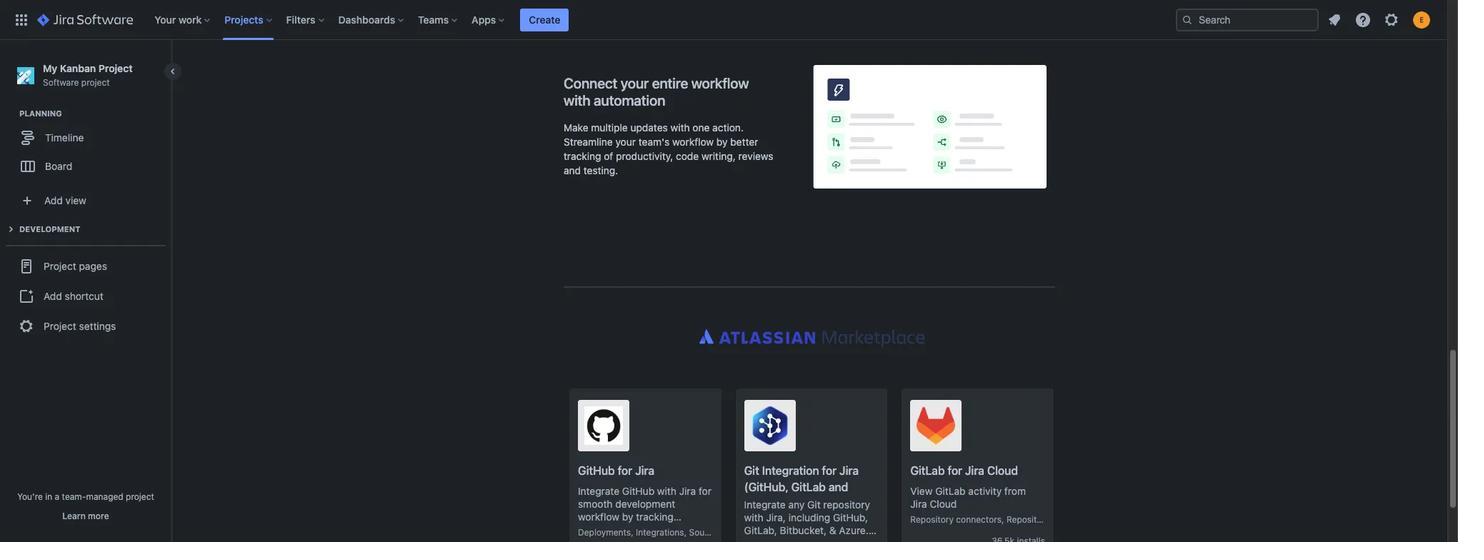 Task type: locate. For each thing, give the bounding box(es) containing it.
view
[[910, 485, 933, 497]]

1 vertical spatial by
[[622, 511, 633, 523]]

workflow inside integrate github with jira for smooth development workflow by tracking branches, prs, commits, builds & deployments wi
[[578, 511, 619, 523]]

& inside integrate github with jira for smooth development workflow by tracking branches, prs, commits, builds & deployments wi
[[608, 537, 615, 542]]

and
[[564, 165, 581, 177], [829, 481, 848, 494]]

repository
[[910, 515, 954, 525], [1007, 515, 1050, 525]]

learn more button
[[62, 511, 109, 522]]

1 vertical spatial cloud
[[930, 498, 957, 510]]

you're in a team-managed project
[[17, 492, 154, 502]]

with inside make multiple updates with one action. streamline your team's workflow by better tracking of productivity, code writing, reviews and testing.
[[671, 122, 690, 134]]

jira inside git integration for jira (github, gitlab and more)
[[839, 465, 859, 478]]

repository down view
[[910, 515, 954, 525]]

1 vertical spatial your
[[616, 136, 636, 148]]

better
[[730, 136, 758, 148]]

workflow down one
[[672, 136, 714, 148]]

information
[[791, 538, 843, 542]]

1 horizontal spatial integrate
[[744, 499, 786, 511]]

jira up the 'development'
[[635, 465, 654, 478]]

jira
[[635, 465, 654, 478], [839, 465, 859, 478], [965, 465, 984, 478], [679, 485, 696, 497], [910, 498, 927, 510]]

0 horizontal spatial repository
[[910, 515, 954, 525]]

add inside button
[[44, 290, 62, 302]]

git integration for jira (github, gitlab and more)
[[744, 465, 859, 510]]

0 horizontal spatial by
[[622, 511, 633, 523]]

0 vertical spatial and
[[564, 165, 581, 177]]

gitlab for jira cloud
[[910, 465, 1018, 478]]

teams button
[[414, 8, 463, 31]]

code left see
[[720, 527, 740, 538]]

integrate up smooth
[[578, 485, 620, 497]]

apps
[[472, 13, 496, 25]]

gitlab
[[910, 465, 945, 478], [791, 481, 826, 494], [935, 485, 966, 497]]

0 horizontal spatial git
[[744, 465, 759, 478]]

add left 'shortcut'
[[44, 290, 62, 302]]

0 vertical spatial github
[[578, 465, 615, 478]]

add inside popup button
[[44, 194, 63, 206]]

view gitlab activity from jira cloud repository connectors , repository hooks
[[910, 485, 1077, 525]]

0 horizontal spatial integrate
[[578, 485, 620, 497]]

& up information
[[829, 525, 836, 537]]

git up (github,
[[744, 465, 759, 478]]

writing,
[[702, 150, 736, 162]]

github inside integrate github with jira for smooth development workflow by tracking branches, prs, commits, builds & deployments wi
[[622, 485, 655, 497]]

with
[[564, 92, 591, 109], [671, 122, 690, 134], [657, 485, 677, 497], [744, 512, 764, 524]]

project pages
[[44, 260, 107, 272]]

1 horizontal spatial and
[[829, 481, 848, 494]]

project inside my kanban project software project
[[81, 77, 110, 88]]

1 vertical spatial tracking
[[636, 511, 674, 523]]

, inside view gitlab activity from jira cloud repository connectors , repository hooks
[[1002, 515, 1004, 525]]

group containing project pages
[[6, 245, 166, 347]]

& down branches,
[[608, 537, 615, 542]]

1 horizontal spatial more
[[764, 538, 788, 542]]

filters button
[[282, 8, 330, 31]]

1 horizontal spatial git
[[807, 499, 821, 511]]

1 vertical spatial code
[[720, 527, 740, 538]]

with inside integrate any git repository with jira, including github, gitlab, bitbucket, & azure. see more information &
[[744, 512, 764, 524]]

and left testing.
[[564, 165, 581, 177]]

add view
[[44, 194, 86, 206]]

integrate for git integration for jira (github, gitlab and more)
[[744, 499, 786, 511]]

0 vertical spatial project
[[98, 62, 133, 74]]

productivity,
[[616, 150, 673, 162]]

my
[[43, 62, 57, 74]]

2 vertical spatial workflow
[[578, 511, 619, 523]]

1 horizontal spatial by
[[716, 136, 728, 148]]

0 vertical spatial project
[[81, 77, 110, 88]]

planning group
[[7, 108, 171, 185]]

0 horizontal spatial tracking
[[564, 150, 601, 162]]

code left writing,
[[676, 150, 699, 162]]

1 vertical spatial and
[[829, 481, 848, 494]]

github
[[578, 465, 615, 478], [622, 485, 655, 497]]

tracking down the 'development'
[[636, 511, 674, 523]]

tracking down streamline
[[564, 150, 601, 162]]

dashboards button
[[334, 8, 410, 31]]

github up smooth
[[578, 465, 615, 478]]

prs,
[[626, 524, 647, 536]]

see
[[744, 538, 762, 542]]

1 horizontal spatial project
[[126, 492, 154, 502]]

jira up repository
[[839, 465, 859, 478]]

project settings link
[[6, 311, 166, 342]]

1 horizontal spatial code
[[720, 527, 740, 538]]

notifications image
[[1326, 11, 1343, 28]]

banner containing your work
[[0, 0, 1448, 40]]

for up the source
[[699, 485, 712, 497]]

& down azure.
[[846, 538, 853, 542]]

your up 'automation'
[[621, 75, 649, 92]]

0 horizontal spatial project
[[81, 77, 110, 88]]

0 vertical spatial git
[[744, 465, 759, 478]]

jira software image
[[37, 11, 133, 28], [37, 11, 133, 28]]

workflow up branches,
[[578, 511, 619, 523]]

1 horizontal spatial github
[[622, 485, 655, 497]]

integrate
[[578, 485, 620, 497], [744, 499, 786, 511]]

and inside make multiple updates with one action. streamline your team's workflow by better tracking of productivity, code writing, reviews and testing.
[[564, 165, 581, 177]]

1 vertical spatial add
[[44, 290, 62, 302]]

help image
[[1355, 11, 1372, 28]]

gitlab for jira cloud image
[[917, 407, 955, 445]]

filters
[[286, 13, 315, 25]]

planning
[[19, 109, 62, 118]]

banner
[[0, 0, 1448, 40]]

activity
[[968, 485, 1002, 497]]

cloud up from
[[987, 465, 1018, 478]]

0 vertical spatial workflow
[[691, 75, 749, 92]]

code
[[676, 150, 699, 162], [720, 527, 740, 538]]

project right kanban
[[98, 62, 133, 74]]

your work
[[155, 13, 202, 25]]

1 horizontal spatial tracking
[[636, 511, 674, 523]]

gitlab inside git integration for jira (github, gitlab and more)
[[791, 481, 826, 494]]

multiple
[[591, 122, 628, 134]]

0 horizontal spatial code
[[676, 150, 699, 162]]

1 horizontal spatial cloud
[[987, 465, 1018, 478]]

add shortcut button
[[6, 282, 166, 311]]

0 vertical spatial tracking
[[564, 150, 601, 162]]

integrate inside integrate github with jira for smooth development workflow by tracking branches, prs, commits, builds & deployments wi
[[578, 485, 620, 497]]

you're
[[17, 492, 43, 502]]

gitlab up any
[[791, 481, 826, 494]]

pages
[[79, 260, 107, 272]]

workflow inside connect your entire workflow with automation
[[691, 75, 749, 92]]

1 vertical spatial workflow
[[672, 136, 714, 148]]

integrate inside integrate any git repository with jira, including github, gitlab, bitbucket, & azure. see more information &
[[744, 499, 786, 511]]

1 vertical spatial more
[[764, 538, 788, 542]]

0 vertical spatial code
[[676, 150, 699, 162]]

of
[[604, 150, 613, 162]]

github up the 'development'
[[622, 485, 655, 497]]

1 vertical spatial project
[[44, 260, 76, 272]]

development image
[[2, 221, 19, 238]]

source
[[689, 527, 718, 538]]

jira up commits,
[[679, 485, 696, 497]]

workflow up action.
[[691, 75, 749, 92]]

integrate for github for jira
[[578, 485, 620, 497]]

timeline
[[45, 131, 84, 143]]

code inside make multiple updates with one action. streamline your team's workflow by better tracking of productivity, code writing, reviews and testing.
[[676, 150, 699, 162]]

group
[[6, 245, 166, 347]]

repository down from
[[1007, 515, 1050, 525]]

add
[[44, 194, 63, 206], [44, 290, 62, 302]]

project down kanban
[[81, 77, 110, 88]]

by up prs,
[[622, 511, 633, 523]]

learn
[[62, 511, 86, 522]]

deployments , integrations , source code
[[578, 527, 740, 538]]

cloud down view
[[930, 498, 957, 510]]

with up the 'development'
[[657, 485, 677, 497]]

0 horizontal spatial and
[[564, 165, 581, 177]]

more down gitlab,
[[764, 538, 788, 542]]

with up gitlab,
[[744, 512, 764, 524]]

more down 'managed'
[[88, 511, 109, 522]]

project up "add shortcut"
[[44, 260, 76, 272]]

cloud
[[987, 465, 1018, 478], [930, 498, 957, 510]]

your profile and settings image
[[1413, 11, 1430, 28]]

add for add view
[[44, 194, 63, 206]]

make
[[564, 122, 588, 134]]

in
[[45, 492, 52, 502]]

for up repository
[[822, 465, 837, 478]]

and up repository
[[829, 481, 848, 494]]

action.
[[712, 122, 744, 134]]

teams
[[418, 13, 449, 25]]

your down multiple
[[616, 136, 636, 148]]

0 vertical spatial add
[[44, 194, 63, 206]]

planning image
[[2, 105, 19, 122]]

0 horizontal spatial cloud
[[930, 498, 957, 510]]

1 vertical spatial git
[[807, 499, 821, 511]]

with down connect
[[564, 92, 591, 109]]

workflow
[[691, 75, 749, 92], [672, 136, 714, 148], [578, 511, 619, 523]]

github for jira
[[578, 465, 654, 478]]

from
[[1004, 485, 1026, 497]]

0 vertical spatial integrate
[[578, 485, 620, 497]]

with left one
[[671, 122, 690, 134]]

project right 'managed'
[[126, 492, 154, 502]]

apps button
[[467, 8, 510, 31]]

git up including
[[807, 499, 821, 511]]

entire
[[652, 75, 688, 92]]

2 vertical spatial project
[[44, 320, 76, 332]]

tracking
[[564, 150, 601, 162], [636, 511, 674, 523]]

settings image
[[1383, 11, 1400, 28]]

by
[[716, 136, 728, 148], [622, 511, 633, 523]]

project down "add shortcut"
[[44, 320, 76, 332]]

1 horizontal spatial repository
[[1007, 515, 1050, 525]]

0 horizontal spatial github
[[578, 465, 615, 478]]

board
[[45, 160, 72, 172]]

more)
[[744, 497, 775, 510]]

0 horizontal spatial &
[[608, 537, 615, 542]]

0 vertical spatial your
[[621, 75, 649, 92]]

learn more
[[62, 511, 109, 522]]

add left view
[[44, 194, 63, 206]]

gitlab down gitlab for jira cloud
[[935, 485, 966, 497]]

by up writing,
[[716, 136, 728, 148]]

builds
[[578, 537, 606, 542]]

2 horizontal spatial ,
[[1002, 515, 1004, 525]]

0 horizontal spatial more
[[88, 511, 109, 522]]

1 vertical spatial integrate
[[744, 499, 786, 511]]

jira down view
[[910, 498, 927, 510]]

development
[[19, 224, 80, 234]]

0 vertical spatial by
[[716, 136, 728, 148]]

your
[[621, 75, 649, 92], [616, 136, 636, 148]]

0 vertical spatial more
[[88, 511, 109, 522]]

integrate up jira,
[[744, 499, 786, 511]]

1 vertical spatial github
[[622, 485, 655, 497]]

&
[[829, 525, 836, 537], [608, 537, 615, 542], [846, 538, 853, 542]]



Task type: vqa. For each thing, say whether or not it's contained in the screenshot.
testing.
yes



Task type: describe. For each thing, give the bounding box(es) containing it.
testing.
[[584, 165, 618, 177]]

repository
[[823, 499, 870, 511]]

(github,
[[744, 481, 789, 494]]

2 repository from the left
[[1007, 515, 1050, 525]]

azure.
[[839, 525, 869, 537]]

tracking inside make multiple updates with one action. streamline your team's workflow by better tracking of productivity, code writing, reviews and testing.
[[564, 150, 601, 162]]

connectors
[[956, 515, 1002, 525]]

connect
[[564, 75, 618, 92]]

2 horizontal spatial &
[[846, 538, 853, 542]]

git inside git integration for jira (github, gitlab and more)
[[744, 465, 759, 478]]

your
[[155, 13, 176, 25]]

1 horizontal spatial &
[[829, 525, 836, 537]]

project for project pages
[[44, 260, 76, 272]]

1 vertical spatial project
[[126, 492, 154, 502]]

for up the 'development'
[[618, 465, 632, 478]]

0 vertical spatial cloud
[[987, 465, 1018, 478]]

software
[[43, 77, 79, 88]]

with inside integrate github with jira for smooth development workflow by tracking branches, prs, commits, builds & deployments wi
[[657, 485, 677, 497]]

git integration for jira (github, gitlab and more) image
[[751, 407, 789, 445]]

projects
[[225, 13, 263, 25]]

deployments
[[578, 527, 631, 538]]

development
[[615, 498, 675, 510]]

create button
[[520, 8, 569, 31]]

and inside git integration for jira (github, gitlab and more)
[[829, 481, 848, 494]]

appswitcher icon image
[[13, 11, 30, 28]]

for inside integrate github with jira for smooth development workflow by tracking branches, prs, commits, builds & deployments wi
[[699, 485, 712, 497]]

gitlab up view
[[910, 465, 945, 478]]

project settings
[[44, 320, 116, 332]]

project for project settings
[[44, 320, 76, 332]]

streamline
[[564, 136, 613, 148]]

add shortcut
[[44, 290, 103, 302]]

project pages link
[[6, 251, 166, 282]]

tracking inside integrate github with jira for smooth development workflow by tracking branches, prs, commits, builds & deployments wi
[[636, 511, 674, 523]]

including
[[789, 512, 830, 524]]

your work button
[[150, 8, 216, 31]]

integration
[[762, 465, 819, 478]]

by inside integrate github with jira for smooth development workflow by tracking branches, prs, commits, builds & deployments wi
[[622, 511, 633, 523]]

projects button
[[220, 8, 278, 31]]

with inside connect your entire workflow with automation
[[564, 92, 591, 109]]

for inside git integration for jira (github, gitlab and more)
[[822, 465, 837, 478]]

managed
[[86, 492, 123, 502]]

more inside integrate any git repository with jira, including github, gitlab, bitbucket, & azure. see more information &
[[764, 538, 788, 542]]

one
[[693, 122, 710, 134]]

cloud inside view gitlab activity from jira cloud repository connectors , repository hooks
[[930, 498, 957, 510]]

bitbucket,
[[780, 525, 827, 537]]

your inside make multiple updates with one action. streamline your team's workflow by better tracking of productivity, code writing, reviews and testing.
[[616, 136, 636, 148]]

for down gitlab for jira cloud image at the right of page
[[948, 465, 962, 478]]

gitlab,
[[744, 525, 777, 537]]

make multiple updates with one action. streamline your team's workflow by better tracking of productivity, code writing, reviews and testing.
[[564, 122, 773, 177]]

jira up activity
[[965, 465, 984, 478]]

github,
[[833, 512, 868, 524]]

jira,
[[766, 512, 786, 524]]

github for jira image
[[584, 407, 623, 445]]

any
[[788, 499, 805, 511]]

Search field
[[1176, 8, 1319, 31]]

integrations
[[636, 527, 684, 538]]

team-
[[62, 492, 86, 502]]

search image
[[1182, 14, 1193, 25]]

workflow inside make multiple updates with one action. streamline your team's workflow by better tracking of productivity, code writing, reviews and testing.
[[672, 136, 714, 148]]

connect your entire workflow with automation
[[564, 75, 749, 109]]

by inside make multiple updates with one action. streamline your team's workflow by better tracking of productivity, code writing, reviews and testing.
[[716, 136, 728, 148]]

jira inside view gitlab activity from jira cloud repository connectors , repository hooks
[[910, 498, 927, 510]]

integrate any git repository with jira, including github, gitlab, bitbucket, & azure. see more information & 
[[744, 499, 871, 542]]

smooth
[[578, 498, 613, 510]]

hooks
[[1052, 515, 1077, 525]]

add view button
[[9, 187, 163, 215]]

create
[[529, 13, 560, 25]]

view
[[65, 194, 86, 206]]

kanban
[[60, 62, 96, 74]]

gitlab inside view gitlab activity from jira cloud repository connectors , repository hooks
[[935, 485, 966, 497]]

work
[[179, 13, 202, 25]]

updates
[[631, 122, 668, 134]]

jira inside integrate github with jira for smooth development workflow by tracking branches, prs, commits, builds & deployments wi
[[679, 485, 696, 497]]

0 horizontal spatial ,
[[631, 527, 634, 538]]

deployments
[[618, 537, 678, 542]]

primary element
[[9, 0, 1176, 40]]

1 horizontal spatial ,
[[684, 527, 687, 538]]

team's
[[639, 136, 670, 148]]

shortcut
[[65, 290, 103, 302]]

more inside button
[[88, 511, 109, 522]]

branches,
[[578, 524, 624, 536]]

add for add shortcut
[[44, 290, 62, 302]]

dashboards
[[338, 13, 395, 25]]

timeline link
[[7, 124, 164, 152]]

board link
[[7, 152, 164, 181]]

automation
[[594, 92, 665, 109]]

git inside integrate any git repository with jira, including github, gitlab, bitbucket, & azure. see more information &
[[807, 499, 821, 511]]

your inside connect your entire workflow with automation
[[621, 75, 649, 92]]

my kanban project software project
[[43, 62, 133, 88]]

reviews
[[738, 150, 773, 162]]

commits,
[[650, 524, 692, 536]]

project inside my kanban project software project
[[98, 62, 133, 74]]

1 repository from the left
[[910, 515, 954, 525]]

integrate github with jira for smooth development workflow by tracking branches, prs, commits, builds & deployments wi
[[578, 485, 712, 542]]

settings
[[79, 320, 116, 332]]

a
[[55, 492, 59, 502]]



